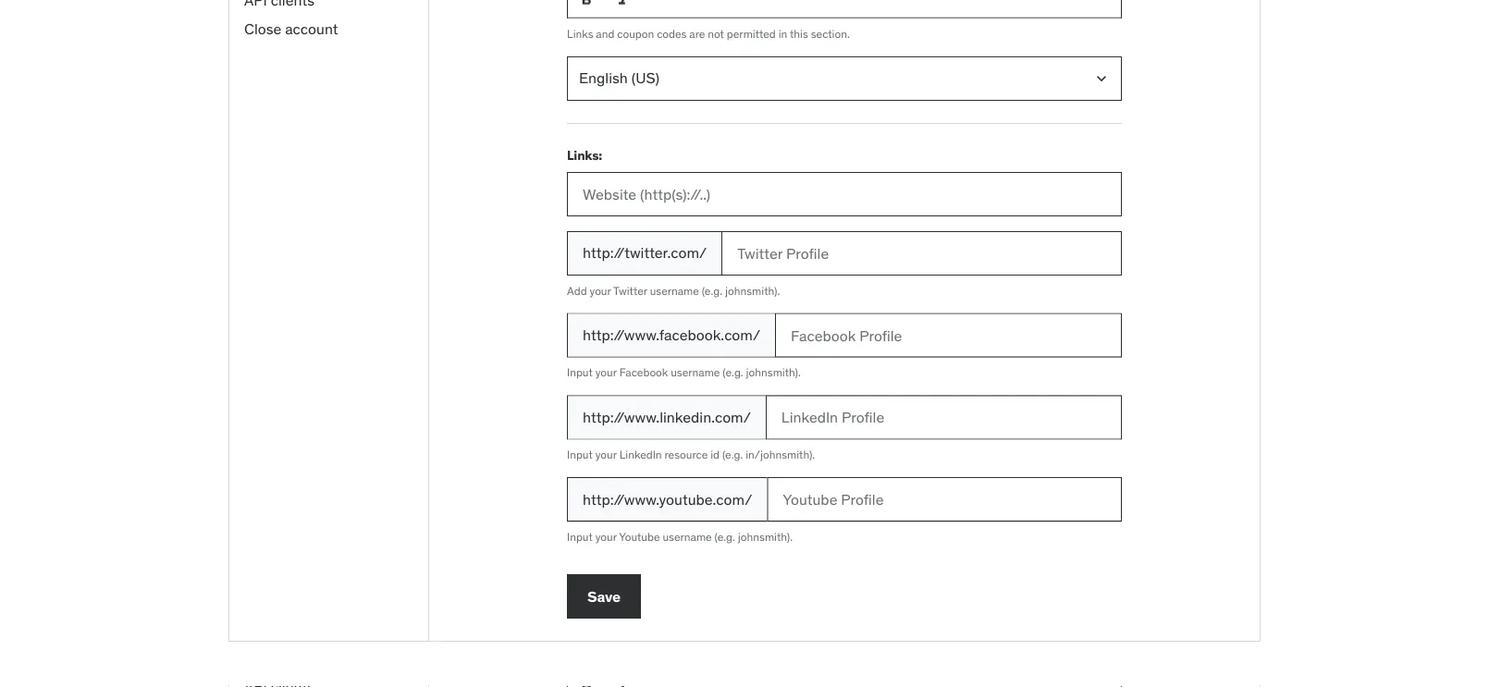Task type: vqa. For each thing, say whether or not it's contained in the screenshot.
filmmaking in the left top of the page
no



Task type: describe. For each thing, give the bounding box(es) containing it.
input your youtube username (e.g. johnsmith).
[[567, 530, 793, 544]]

are
[[690, 26, 706, 41]]

close account
[[244, 19, 338, 38]]

close account link
[[229, 15, 428, 43]]

italic image
[[614, 0, 633, 8]]

(e.g. right id
[[723, 448, 743, 462]]

facebook
[[620, 366, 668, 380]]

johnsmith). for http://www.youtube.com/
[[738, 530, 793, 544]]

in/johnsmith).
[[746, 448, 815, 462]]

resource
[[665, 448, 708, 462]]

your for http://www.facebook.com/
[[596, 366, 617, 380]]

(e.g. for http://twitter.com/
[[702, 283, 723, 298]]

in
[[779, 26, 788, 41]]

close
[[244, 19, 282, 38]]

input your linkedin resource id (e.g. in/johnsmith).
[[567, 448, 815, 462]]

http://www.facebook.com/
[[583, 326, 761, 345]]

add
[[567, 283, 587, 298]]

bold image
[[577, 0, 596, 8]]

twitter
[[614, 283, 648, 298]]

not
[[708, 26, 725, 41]]

save
[[588, 587, 621, 606]]

Facebook Profile text field
[[776, 313, 1123, 358]]

your for http://www.youtube.com/
[[596, 530, 617, 544]]

http://www.linkedin.com/
[[583, 408, 751, 427]]

johnsmith). for http://www.facebook.com/
[[746, 366, 801, 380]]

save button
[[567, 575, 641, 619]]

Youtube Profile text field
[[767, 478, 1123, 522]]

(e.g. for http://www.facebook.com/
[[723, 366, 744, 380]]

links:
[[567, 147, 602, 163]]

Twitter Profile text field
[[722, 231, 1123, 276]]

http://twitter.com/
[[583, 243, 707, 262]]

linkedin
[[620, 448, 662, 462]]



Task type: locate. For each thing, give the bounding box(es) containing it.
(e.g.
[[702, 283, 723, 298], [723, 366, 744, 380], [723, 448, 743, 462], [715, 530, 736, 544]]

your right add
[[590, 283, 611, 298]]

0 vertical spatial username
[[650, 283, 699, 298]]

input left youtube
[[567, 530, 593, 544]]

1 vertical spatial input
[[567, 448, 593, 462]]

2 vertical spatial johnsmith).
[[738, 530, 793, 544]]

your
[[590, 283, 611, 298], [596, 366, 617, 380], [596, 448, 617, 462], [596, 530, 617, 544]]

johnsmith). for http://twitter.com/
[[726, 283, 780, 298]]

LinkedIn Profile text field
[[766, 395, 1123, 440]]

input for http://www.facebook.com/
[[567, 366, 593, 380]]

johnsmith). down in/johnsmith).
[[738, 530, 793, 544]]

johnsmith).
[[726, 283, 780, 298], [746, 366, 801, 380], [738, 530, 793, 544]]

3 input from the top
[[567, 530, 593, 544]]

0 vertical spatial input
[[567, 366, 593, 380]]

your for http://www.linkedin.com/
[[596, 448, 617, 462]]

username down http://www.youtube.com/
[[663, 530, 712, 544]]

(e.g. down "http://www.facebook.com/"
[[723, 366, 744, 380]]

section.
[[811, 26, 850, 41]]

username for http://www.facebook.com/
[[671, 366, 720, 380]]

your left linkedin
[[596, 448, 617, 462]]

(e.g. up "http://www.facebook.com/"
[[702, 283, 723, 298]]

1 input from the top
[[567, 366, 593, 380]]

your for http://twitter.com/
[[590, 283, 611, 298]]

add your twitter username (e.g. johnsmith).
[[567, 283, 780, 298]]

2 vertical spatial username
[[663, 530, 712, 544]]

youtube
[[619, 530, 660, 544]]

input for http://www.youtube.com/
[[567, 530, 593, 544]]

this
[[790, 26, 809, 41]]

2 vertical spatial input
[[567, 530, 593, 544]]

input
[[567, 366, 593, 380], [567, 448, 593, 462], [567, 530, 593, 544]]

None text field
[[567, 0, 1123, 19]]

johnsmith). up "http://www.facebook.com/"
[[726, 283, 780, 298]]

input for http://www.linkedin.com/
[[567, 448, 593, 462]]

and
[[596, 26, 615, 41]]

username for http://twitter.com/
[[650, 283, 699, 298]]

http://www.youtube.com/
[[583, 490, 753, 509]]

codes
[[657, 26, 687, 41]]

your left facebook
[[596, 366, 617, 380]]

your left youtube
[[596, 530, 617, 544]]

Website (http(s)://..) url field
[[567, 172, 1123, 216]]

username down "http://www.facebook.com/"
[[671, 366, 720, 380]]

(e.g. for http://www.youtube.com/
[[715, 530, 736, 544]]

input left linkedin
[[567, 448, 593, 462]]

account
[[285, 19, 338, 38]]

username right twitter on the left top of page
[[650, 283, 699, 298]]

username for http://www.youtube.com/
[[663, 530, 712, 544]]

username
[[650, 283, 699, 298], [671, 366, 720, 380], [663, 530, 712, 544]]

1 vertical spatial username
[[671, 366, 720, 380]]

permitted
[[727, 26, 776, 41]]

johnsmith). up in/johnsmith).
[[746, 366, 801, 380]]

links
[[567, 26, 594, 41]]

2 input from the top
[[567, 448, 593, 462]]

coupon
[[618, 26, 654, 41]]

1 vertical spatial johnsmith).
[[746, 366, 801, 380]]

id
[[711, 448, 720, 462]]

links and coupon codes are not permitted in this section.
[[567, 26, 850, 41]]

0 vertical spatial johnsmith).
[[726, 283, 780, 298]]

input your facebook username (e.g. johnsmith).
[[567, 366, 801, 380]]

(e.g. down http://www.youtube.com/
[[715, 530, 736, 544]]

input left facebook
[[567, 366, 593, 380]]



